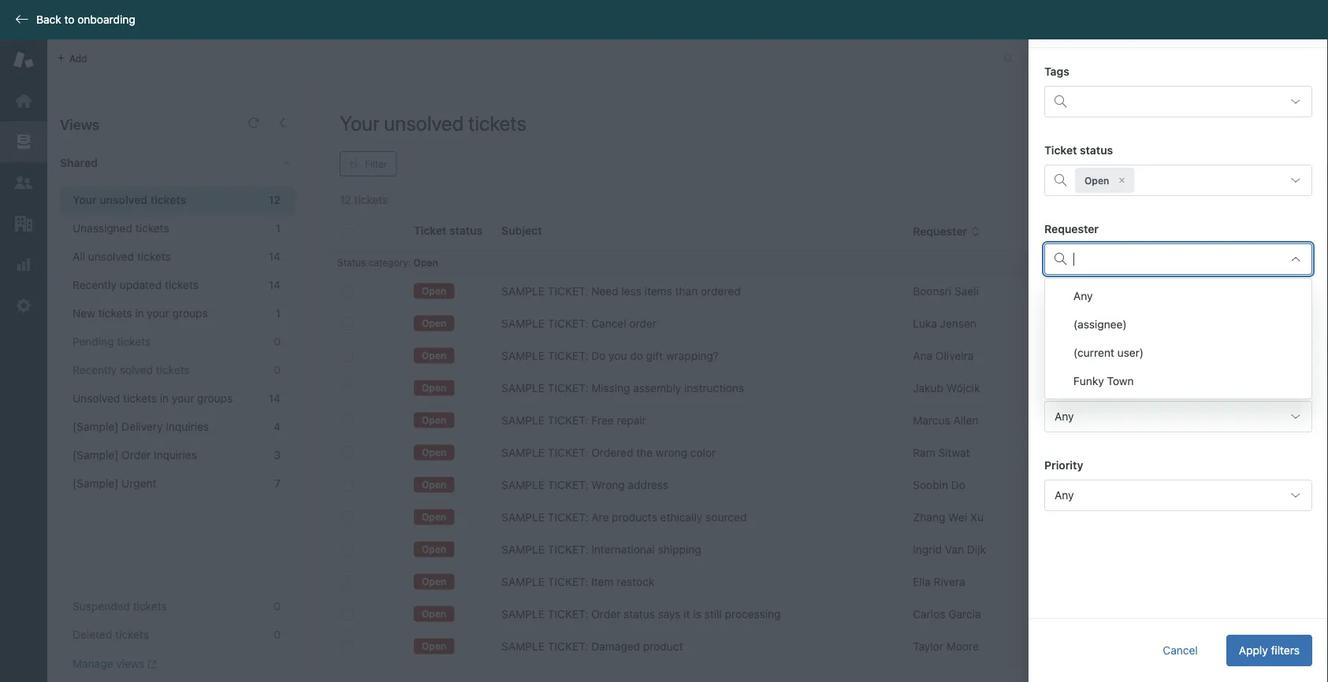 Task type: describe. For each thing, give the bounding box(es) containing it.
1 for zhang wei xu
[[1072, 511, 1077, 524]]

requester list box
[[1045, 278, 1313, 400]]

unsolved for 14
[[88, 250, 134, 263]]

about for boonsri saeli
[[1040, 285, 1069, 298]]

ticket for boonsri saeli
[[1145, 285, 1176, 298]]

row containing sample ticket: international shipping
[[328, 534, 1317, 567]]

user)
[[1118, 347, 1144, 360]]

1 vertical spatial do
[[951, 479, 966, 492]]

row containing sample ticket: order status says it is still processing
[[328, 599, 1317, 631]]

7
[[275, 477, 281, 490]]

about 1 hour ago for marcus allen
[[1040, 414, 1126, 427]]

unassigned
[[73, 222, 132, 235]]

row containing sample ticket: do you do gift wrapping?
[[328, 340, 1317, 373]]

color
[[691, 447, 716, 460]]

ticket for carlos garcia
[[1145, 608, 1176, 621]]

problem
[[1145, 641, 1187, 654]]

hour for carlos garcia
[[1080, 608, 1104, 621]]

restock
[[617, 576, 655, 589]]

customers image
[[13, 173, 34, 193]]

request
[[1045, 302, 1088, 315]]

inquiries for [sample] order inquiries
[[154, 449, 197, 462]]

boonsri
[[913, 285, 952, 298]]

item
[[592, 576, 614, 589]]

ago for ana oliveira
[[1107, 350, 1126, 363]]

funky
[[1074, 375, 1104, 388]]

about for ana oliveira
[[1040, 350, 1069, 363]]

ticket: for are
[[548, 511, 589, 524]]

any field for request date
[[1045, 322, 1313, 354]]

back
[[36, 13, 61, 26]]

ago for luka jensen
[[1107, 317, 1126, 330]]

14 for recently updated tickets
[[269, 279, 281, 292]]

suspended
[[73, 600, 130, 613]]

sample ticket: are products ethically sourced
[[502, 511, 747, 524]]

ticket for soobin do
[[1145, 479, 1176, 492]]

ticket: for ordered
[[548, 447, 589, 460]]

filter button
[[340, 151, 397, 177]]

ticket: for international
[[548, 544, 589, 557]]

sample ticket: need less items than ordered
[[502, 285, 741, 298]]

conversations
[[1049, 53, 1113, 64]]

garcia
[[949, 608, 981, 621]]

Requester field
[[1074, 252, 1284, 267]]

about for carlos garcia
[[1040, 608, 1069, 621]]

cancel inside button
[[1163, 645, 1198, 658]]

about for marcus allen
[[1040, 414, 1069, 427]]

ticket status
[[1045, 144, 1113, 157]]

luka
[[913, 317, 937, 330]]

free
[[592, 414, 614, 427]]

12
[[269, 194, 281, 207]]

shipping
[[658, 544, 701, 557]]

shared button
[[47, 140, 266, 187]]

0 for suspended tickets
[[274, 600, 281, 613]]

recently for recently solved tickets
[[73, 364, 117, 377]]

sample ticket: order status says it is still processing
[[502, 608, 781, 621]]

about for soobin do
[[1040, 479, 1069, 492]]

product
[[643, 641, 683, 654]]

deleted
[[73, 629, 112, 642]]

sample ticket: free repair link
[[502, 413, 646, 429]]

sample ticket: cancel order link
[[502, 316, 657, 332]]

allen
[[954, 414, 979, 427]]

ticket for ana oliveira
[[1145, 350, 1176, 363]]

about for luka jensen
[[1040, 317, 1069, 330]]

1 horizontal spatial your unsolved tickets
[[340, 111, 527, 135]]

ago for boonsri saeli
[[1107, 285, 1126, 298]]

hour for ram sitwat
[[1080, 447, 1104, 460]]

0 for pending tickets
[[274, 335, 281, 349]]

pending tickets
[[73, 335, 151, 349]]

urgent for jakub wójcik
[[1229, 382, 1264, 395]]

(current user)
[[1074, 347, 1144, 360]]

ticket: for damaged
[[548, 641, 589, 654]]

onboarding
[[77, 13, 135, 26]]

cancel button
[[1151, 636, 1211, 667]]

any field for priority
[[1045, 480, 1313, 512]]

sample ticket: need less items than ordered link
[[502, 284, 741, 300]]

row containing sample ticket: need less items than ordered
[[328, 276, 1317, 308]]

status inside row
[[624, 608, 655, 621]]

unsolved for 12
[[100, 194, 148, 207]]

0 vertical spatial unsolved
[[384, 111, 464, 135]]

main element
[[0, 39, 47, 683]]

in for unsolved
[[160, 392, 169, 405]]

sample ticket: wrong address link
[[502, 478, 669, 494]]

ordered
[[592, 447, 634, 460]]

assembly
[[633, 382, 681, 395]]

new tickets in your groups
[[73, 307, 208, 320]]

xu
[[970, 511, 984, 524]]

any field for type
[[1045, 401, 1313, 433]]

shared heading
[[47, 140, 308, 187]]

ticket for jakub wójcik
[[1145, 382, 1176, 395]]

collapse views pane image
[[276, 117, 289, 129]]

about 1 hour ago for luka jensen
[[1040, 317, 1126, 330]]

[sample] delivery inquiries
[[73, 421, 209, 434]]

boonsri saeli
[[913, 285, 979, 298]]

recently for recently updated tickets
[[73, 279, 117, 292]]

any inside requester list box
[[1074, 290, 1093, 303]]

sample for sample ticket: are products ethically sourced
[[502, 511, 545, 524]]

instructions
[[684, 382, 744, 395]]

any for type
[[1055, 410, 1074, 423]]

1 horizontal spatial your
[[340, 111, 380, 135]]

ticket: for do
[[548, 350, 589, 363]]

products
[[612, 511, 658, 524]]

about for zhang wei xu
[[1040, 511, 1069, 524]]

order inside row
[[592, 608, 621, 621]]

status category: open
[[337, 257, 438, 268]]

ana
[[913, 350, 933, 363]]

sample for sample ticket: ordered the wrong color
[[502, 447, 545, 460]]

about 1 hour ago for ram sitwat
[[1040, 447, 1126, 460]]

row containing sample ticket: free repair
[[328, 405, 1317, 437]]

about 1 hour ago for jakub wójcik
[[1040, 382, 1126, 395]]

urgent for boonsri saeli
[[1229, 285, 1264, 298]]

0 horizontal spatial your unsolved tickets
[[73, 194, 186, 207]]

about 1 hour ago for zhang wei xu
[[1040, 511, 1126, 524]]

delivery
[[122, 421, 163, 434]]

about 1 hour ago for soobin do
[[1040, 479, 1126, 492]]

jakub wójcik
[[913, 382, 980, 395]]

requester inside 'button'
[[913, 225, 968, 238]]

van
[[945, 544, 964, 557]]

open for sample ticket: are products ethically sourced
[[422, 512, 447, 523]]

sourced
[[706, 511, 747, 524]]

[sample] for [sample] order inquiries
[[73, 449, 119, 462]]

tags
[[1045, 65, 1070, 78]]

row containing sample ticket: cancel order
[[328, 308, 1317, 340]]

soobin
[[913, 479, 949, 492]]

repair
[[617, 414, 646, 427]]

about 1 hour ago for boonsri saeli
[[1040, 285, 1126, 298]]

hour for jakub wójcik
[[1080, 382, 1104, 395]]

urgent for carlos garcia
[[1229, 608, 1264, 621]]

open inside option
[[1085, 175, 1110, 186]]

items
[[645, 285, 672, 298]]

about for ram sitwat
[[1040, 447, 1069, 460]]

hour for soobin do
[[1080, 479, 1104, 492]]

updated
[[120, 279, 162, 292]]

recently solved tickets
[[73, 364, 190, 377]]

ella rivera
[[913, 576, 966, 589]]

urgent for taylor moore
[[1229, 641, 1264, 654]]

moore
[[947, 641, 979, 654]]

ticket: for missing
[[548, 382, 589, 395]]

row containing sample ticket: item restock
[[328, 567, 1317, 599]]

hour for boonsri saeli
[[1080, 285, 1104, 298]]

urgent down [sample] order inquiries
[[122, 477, 157, 490]]

14 for unsolved tickets in your groups
[[269, 392, 281, 405]]

dijk
[[967, 544, 986, 557]]

shared
[[60, 157, 98, 170]]

wójcik
[[947, 382, 980, 395]]

sample for sample ticket: do you do gift wrapping?
[[502, 350, 545, 363]]

open option
[[1075, 168, 1135, 193]]

town
[[1107, 375, 1134, 388]]

1 for jakub wójcik
[[1072, 382, 1077, 395]]

sample for sample ticket: free repair
[[502, 414, 545, 427]]

suspended tickets
[[73, 600, 167, 613]]

apply
[[1239, 645, 1268, 658]]

4
[[274, 421, 281, 434]]

(opens in a new tab) image
[[145, 660, 157, 670]]

ticket: for free
[[548, 414, 589, 427]]

groups for unsolved tickets in your groups
[[197, 392, 233, 405]]

0 for recently solved tickets
[[274, 364, 281, 377]]

ago for zhang wei xu
[[1107, 511, 1126, 524]]

manage views link
[[73, 658, 157, 672]]

sample ticket: free repair
[[502, 414, 646, 427]]

hour for luka jensen
[[1080, 317, 1104, 330]]

back to onboarding link
[[0, 13, 143, 27]]

sample ticket: order status says it is still processing link
[[502, 607, 781, 623]]

gift
[[646, 350, 663, 363]]

taylor
[[913, 641, 944, 654]]

ingrid
[[913, 544, 942, 557]]

pending
[[73, 335, 114, 349]]

sample ticket: are products ethically sourced link
[[502, 510, 747, 526]]

0 for deleted tickets
[[274, 629, 281, 642]]

remove image
[[1118, 176, 1127, 185]]

request date
[[1045, 302, 1115, 315]]

ticket: for need
[[548, 285, 589, 298]]

still
[[705, 608, 722, 621]]

open for sample ticket: free repair
[[422, 415, 447, 426]]

0 horizontal spatial do
[[592, 350, 606, 363]]

missing
[[592, 382, 630, 395]]



Task type: locate. For each thing, give the bounding box(es) containing it.
solved
[[120, 364, 153, 377]]

open for sample ticket: international shipping
[[422, 544, 447, 555]]

about
[[1040, 285, 1069, 298], [1040, 317, 1069, 330], [1040, 350, 1069, 363], [1040, 382, 1069, 395], [1040, 414, 1069, 427], [1040, 447, 1069, 460], [1040, 479, 1069, 492], [1040, 511, 1069, 524], [1040, 608, 1069, 621]]

sample for sample ticket: order status says it is still processing
[[502, 608, 545, 621]]

funky town
[[1074, 375, 1134, 388]]

4 ticket: from the top
[[548, 382, 589, 395]]

1 vertical spatial inquiries
[[154, 449, 197, 462]]

8 row from the top
[[328, 502, 1317, 534]]

tickets
[[468, 111, 527, 135], [150, 194, 186, 207], [135, 222, 169, 235], [137, 250, 171, 263], [165, 279, 199, 292], [98, 307, 132, 320], [117, 335, 151, 349], [156, 364, 190, 377], [123, 392, 157, 405], [133, 600, 167, 613], [115, 629, 149, 642]]

1 for luka jensen
[[1072, 317, 1077, 330]]

2 hour from the top
[[1080, 317, 1104, 330]]

1 horizontal spatial cancel
[[1163, 645, 1198, 658]]

0 horizontal spatial your
[[147, 307, 169, 320]]

1 sample from the top
[[502, 285, 545, 298]]

8 sample from the top
[[502, 511, 545, 524]]

11 row from the top
[[328, 599, 1317, 631]]

requester
[[1045, 223, 1099, 236], [913, 225, 968, 238]]

0 vertical spatial your
[[340, 111, 380, 135]]

sample for sample ticket: cancel order
[[502, 317, 545, 330]]

about for jakub wójcik
[[1040, 382, 1069, 395]]

3 ago from the top
[[1107, 350, 1126, 363]]

urgent up the "normal"
[[1229, 382, 1264, 395]]

sample inside sample ticket: need less items than ordered link
[[502, 285, 545, 298]]

0 horizontal spatial cancel
[[592, 317, 627, 330]]

sample for sample ticket: international shipping
[[502, 544, 545, 557]]

1 vertical spatial recently
[[73, 364, 117, 377]]

sample ticket: ordered the wrong color link
[[502, 445, 716, 461]]

sample for sample ticket: missing assembly instructions
[[502, 382, 545, 395]]

4 0 from the top
[[274, 629, 281, 642]]

status inside filter dialog
[[1080, 144, 1113, 157]]

ticket for marcus allen
[[1145, 414, 1176, 427]]

organizations image
[[13, 214, 34, 234]]

category:
[[369, 257, 411, 268]]

5 sample from the top
[[502, 414, 545, 427]]

8 hour from the top
[[1080, 511, 1104, 524]]

ticket: left damaged
[[548, 641, 589, 654]]

1 horizontal spatial requester
[[1045, 223, 1099, 236]]

6 about from the top
[[1040, 447, 1069, 460]]

[sample] down [sample] order inquiries
[[73, 477, 119, 490]]

1 14 from the top
[[269, 250, 281, 263]]

5 hour from the top
[[1080, 414, 1104, 427]]

ram sitwat
[[913, 447, 970, 460]]

recently down pending
[[73, 364, 117, 377]]

any down type
[[1055, 410, 1074, 423]]

any
[[1074, 290, 1093, 303], [1055, 332, 1074, 345], [1055, 410, 1074, 423], [1055, 489, 1074, 502]]

1 vertical spatial 14
[[269, 279, 281, 292]]

ago for marcus allen
[[1107, 414, 1126, 427]]

1 hour from the top
[[1080, 285, 1104, 298]]

1 horizontal spatial in
[[160, 392, 169, 405]]

order
[[122, 449, 151, 462], [592, 608, 621, 621]]

filter
[[365, 158, 388, 170]]

cancel
[[592, 317, 627, 330], [1163, 645, 1198, 658]]

sample inside sample ticket: are products ethically sourced link
[[502, 511, 545, 524]]

ago for carlos garcia
[[1107, 608, 1126, 621]]

6 ticket: from the top
[[548, 447, 589, 460]]

hour for zhang wei xu
[[1080, 511, 1104, 524]]

2 row from the top
[[328, 308, 1317, 340]]

your
[[340, 111, 380, 135], [73, 194, 97, 207]]

3 sample from the top
[[502, 350, 545, 363]]

sample inside sample ticket: damaged product link
[[502, 641, 545, 654]]

2 about from the top
[[1040, 317, 1069, 330]]

0 horizontal spatial in
[[135, 307, 144, 320]]

0 horizontal spatial your
[[73, 194, 97, 207]]

ticket:
[[548, 285, 589, 298], [548, 317, 589, 330], [548, 350, 589, 363], [548, 382, 589, 395], [548, 414, 589, 427], [548, 447, 589, 460], [548, 479, 589, 492], [548, 511, 589, 524], [548, 544, 589, 557], [548, 576, 589, 589], [548, 608, 589, 621], [548, 641, 589, 654]]

international
[[592, 544, 655, 557]]

get started image
[[13, 91, 34, 111]]

unsolved down unassigned
[[88, 250, 134, 263]]

sample ticket: missing assembly instructions link
[[502, 381, 744, 397]]

3 0 from the top
[[274, 600, 281, 613]]

5 ago from the top
[[1107, 414, 1126, 427]]

carlos
[[913, 608, 946, 621]]

1 for boonsri saeli
[[1072, 285, 1077, 298]]

1 for carlos garcia
[[1072, 608, 1077, 621]]

ago for soobin do
[[1107, 479, 1126, 492]]

ana oliveira
[[913, 350, 974, 363]]

0 vertical spatial groups
[[172, 307, 208, 320]]

2 vertical spatial 14
[[269, 392, 281, 405]]

1 [sample] from the top
[[73, 421, 119, 434]]

2 ago from the top
[[1107, 317, 1126, 330]]

1 about from the top
[[1040, 285, 1069, 298]]

reporting image
[[13, 255, 34, 275]]

3
[[274, 449, 281, 462]]

ticket: left 'are'
[[548, 511, 589, 524]]

urgent left filters
[[1229, 641, 1264, 654]]

1 vertical spatial status
[[624, 608, 655, 621]]

open for sample ticket: wrong address
[[422, 480, 447, 491]]

2 vertical spatial unsolved
[[88, 250, 134, 263]]

wrong
[[592, 479, 625, 492]]

status
[[337, 257, 366, 268]]

3 ticket: from the top
[[548, 350, 589, 363]]

your unsolved tickets
[[340, 111, 527, 135], [73, 194, 186, 207]]

7 hour from the top
[[1080, 479, 1104, 492]]

sample inside sample ticket: ordered the wrong color link
[[502, 447, 545, 460]]

date
[[1091, 302, 1115, 315]]

hour for marcus allen
[[1080, 414, 1104, 427]]

open for sample ticket: do you do gift wrapping?
[[422, 350, 447, 361]]

ticket: for order
[[548, 608, 589, 621]]

ago for jakub wójcik
[[1107, 382, 1126, 395]]

0 horizontal spatial requester
[[913, 225, 968, 238]]

9 hour from the top
[[1080, 608, 1104, 621]]

about 1 hour ago for ana oliveira
[[1040, 350, 1126, 363]]

rivera
[[934, 576, 966, 589]]

cancel up sample ticket: do you do gift wrapping? at the bottom of the page
[[592, 317, 627, 330]]

marcus allen
[[913, 414, 979, 427]]

your up filter button on the left top of the page
[[340, 111, 380, 135]]

5 row from the top
[[328, 405, 1317, 437]]

status left says
[[624, 608, 655, 621]]

ticket: for item
[[548, 576, 589, 589]]

admin image
[[13, 296, 34, 316]]

your down updated
[[147, 307, 169, 320]]

cancel left apply
[[1163, 645, 1198, 658]]

7 ago from the top
[[1107, 479, 1126, 492]]

2 [sample] from the top
[[73, 449, 119, 462]]

about 1 hour ago for carlos garcia
[[1040, 608, 1126, 621]]

Any field
[[1045, 322, 1313, 354], [1045, 401, 1313, 433], [1045, 480, 1313, 512]]

row
[[328, 276, 1317, 308], [328, 308, 1317, 340], [328, 340, 1317, 373], [328, 373, 1317, 405], [328, 405, 1317, 437], [328, 437, 1317, 470], [328, 470, 1317, 502], [328, 502, 1317, 534], [328, 534, 1317, 567], [328, 567, 1317, 599], [328, 599, 1317, 631], [328, 631, 1317, 663]]

[sample] up the [sample] urgent
[[73, 449, 119, 462]]

zendesk support image
[[13, 50, 34, 70]]

unassigned tickets
[[73, 222, 169, 235]]

type
[[1045, 380, 1071, 393]]

open for sample ticket: item restock
[[422, 577, 447, 588]]

any down request
[[1055, 332, 1074, 345]]

3 row from the top
[[328, 340, 1317, 373]]

8 about 1 hour ago from the top
[[1040, 511, 1126, 524]]

filter dialog
[[1029, 0, 1329, 683]]

[sample]
[[73, 421, 119, 434], [73, 449, 119, 462], [73, 477, 119, 490]]

inquiries down delivery
[[154, 449, 197, 462]]

refresh views pane image
[[248, 117, 260, 129]]

7 about 1 hour ago from the top
[[1040, 479, 1126, 492]]

ram
[[913, 447, 936, 460]]

0 vertical spatial recently
[[73, 279, 117, 292]]

groups for new tickets in your groups
[[172, 307, 208, 320]]

ticket: up sample ticket: cancel order on the top of the page
[[548, 285, 589, 298]]

7 ticket: from the top
[[548, 479, 589, 492]]

do right soobin
[[951, 479, 966, 492]]

ticket: left free
[[548, 414, 589, 427]]

requester up boonsri saeli
[[913, 225, 968, 238]]

7 about from the top
[[1040, 479, 1069, 492]]

2 14 from the top
[[269, 279, 281, 292]]

do
[[592, 350, 606, 363], [951, 479, 966, 492]]

row containing sample ticket: ordered the wrong color
[[328, 437, 1317, 470]]

9 sample from the top
[[502, 544, 545, 557]]

5 ticket: from the top
[[548, 414, 589, 427]]

sample inside sample ticket: item restock link
[[502, 576, 545, 589]]

8 ago from the top
[[1107, 511, 1126, 524]]

ticket: up sample ticket: free repair
[[548, 382, 589, 395]]

urgent for soobin do
[[1229, 479, 1264, 492]]

your for new tickets in your groups
[[147, 307, 169, 320]]

groups
[[172, 307, 208, 320], [197, 392, 233, 405]]

4 sample from the top
[[502, 382, 545, 395]]

sitwat
[[939, 447, 970, 460]]

your for unsolved tickets in your groups
[[172, 392, 194, 405]]

sample ticket: item restock
[[502, 576, 655, 589]]

2 any field from the top
[[1045, 401, 1313, 433]]

0 vertical spatial any field
[[1045, 322, 1313, 354]]

sample inside sample ticket: free repair link
[[502, 414, 545, 427]]

1 vertical spatial unsolved
[[100, 194, 148, 207]]

subject
[[502, 224, 542, 237]]

2 vertical spatial any field
[[1045, 480, 1313, 512]]

ticket: left item
[[548, 576, 589, 589]]

the
[[636, 447, 653, 460]]

urgent down requester element
[[1229, 285, 1264, 298]]

row containing sample ticket: missing assembly instructions
[[328, 373, 1317, 405]]

taylor moore
[[913, 641, 979, 654]]

recently
[[73, 279, 117, 292], [73, 364, 117, 377]]

0 horizontal spatial status
[[624, 608, 655, 621]]

tags element
[[1045, 86, 1313, 117]]

2 vertical spatial [sample]
[[73, 477, 119, 490]]

2 ticket: from the top
[[548, 317, 589, 330]]

4 about 1 hour ago from the top
[[1040, 382, 1126, 395]]

1 vertical spatial cancel
[[1163, 645, 1198, 658]]

manage views
[[73, 658, 145, 671]]

recently up new
[[73, 279, 117, 292]]

3 about from the top
[[1040, 350, 1069, 363]]

open for sample ticket: need less items than ordered
[[422, 286, 447, 297]]

12 ticket: from the top
[[548, 641, 589, 654]]

0 vertical spatial [sample]
[[73, 421, 119, 434]]

1 vertical spatial your
[[172, 392, 194, 405]]

inquiries down unsolved tickets in your groups
[[166, 421, 209, 434]]

4 row from the top
[[328, 373, 1317, 405]]

your up unassigned
[[73, 194, 97, 207]]

0 vertical spatial do
[[592, 350, 606, 363]]

sample inside sample ticket: cancel order link
[[502, 317, 545, 330]]

urgent up apply
[[1229, 608, 1264, 621]]

ticket: down sample ticket: item restock link
[[548, 608, 589, 621]]

is
[[693, 608, 702, 621]]

damaged
[[592, 641, 640, 654]]

hour for ana oliveira
[[1080, 350, 1104, 363]]

1 horizontal spatial order
[[592, 608, 621, 621]]

ticket: up "sample ticket: item restock"
[[548, 544, 589, 557]]

row containing sample ticket: are products ethically sourced
[[328, 502, 1317, 534]]

10 sample from the top
[[502, 576, 545, 589]]

status up open option
[[1080, 144, 1113, 157]]

1 vertical spatial [sample]
[[73, 449, 119, 462]]

sample ticket: wrong address
[[502, 479, 669, 492]]

soobin do
[[913, 479, 966, 492]]

1 vertical spatial order
[[592, 608, 621, 621]]

0 vertical spatial status
[[1080, 144, 1113, 157]]

1 vertical spatial your
[[73, 194, 97, 207]]

open for sample ticket: damaged product
[[422, 641, 447, 652]]

1 any field from the top
[[1045, 322, 1313, 354]]

views
[[116, 658, 145, 671]]

(current
[[1074, 347, 1115, 360]]

9 ago from the top
[[1107, 608, 1126, 621]]

sample for sample ticket: wrong address
[[502, 479, 545, 492]]

any down priority
[[1055, 489, 1074, 502]]

address
[[628, 479, 669, 492]]

your unsolved tickets up filter
[[340, 111, 527, 135]]

in down updated
[[135, 307, 144, 320]]

all unsolved tickets
[[73, 250, 171, 263]]

inquiries
[[166, 421, 209, 434], [154, 449, 197, 462]]

your
[[147, 307, 169, 320], [172, 392, 194, 405]]

any up (assignee) at the right top of the page
[[1074, 290, 1093, 303]]

sample inside sample ticket: wrong address link
[[502, 479, 545, 492]]

apply filters button
[[1227, 636, 1313, 667]]

requester inside filter dialog
[[1045, 223, 1099, 236]]

[sample] for [sample] urgent
[[73, 477, 119, 490]]

unsolved up filter
[[384, 111, 464, 135]]

1 for ana oliveira
[[1072, 350, 1077, 363]]

1 horizontal spatial status
[[1080, 144, 1113, 157]]

any for priority
[[1055, 489, 1074, 502]]

open for sample ticket: ordered the wrong color
[[422, 447, 447, 458]]

requester down open option
[[1045, 223, 1099, 236]]

ticket
[[1045, 144, 1077, 157], [1145, 285, 1176, 298], [1145, 350, 1176, 363], [1145, 382, 1176, 395], [1145, 414, 1176, 427], [1145, 479, 1176, 492], [1145, 511, 1176, 524], [1145, 608, 1176, 621]]

9 ticket: from the top
[[548, 544, 589, 557]]

(assignee)
[[1074, 318, 1127, 331]]

unsolved up unassigned tickets
[[100, 194, 148, 207]]

ticket status element
[[1045, 165, 1313, 196]]

8 about from the top
[[1040, 511, 1069, 524]]

0 vertical spatial order
[[122, 449, 151, 462]]

ticket: for wrong
[[548, 479, 589, 492]]

1 0 from the top
[[274, 335, 281, 349]]

row containing sample ticket: damaged product
[[328, 631, 1317, 663]]

0 vertical spatial your unsolved tickets
[[340, 111, 527, 135]]

open for sample ticket: cancel order
[[422, 318, 447, 329]]

5 about 1 hour ago from the top
[[1040, 414, 1126, 427]]

do left you
[[592, 350, 606, 363]]

ticket inside filter dialog
[[1045, 144, 1077, 157]]

1 recently from the top
[[73, 279, 117, 292]]

sample ticket: damaged product link
[[502, 639, 683, 655]]

1 ticket: from the top
[[548, 285, 589, 298]]

9 about 1 hour ago from the top
[[1040, 608, 1126, 621]]

0 vertical spatial 14
[[269, 250, 281, 263]]

4 ago from the top
[[1107, 382, 1126, 395]]

requester element
[[1045, 244, 1313, 275]]

oliveira
[[936, 350, 974, 363]]

filters
[[1271, 645, 1300, 658]]

sample inside sample ticket: missing assembly instructions link
[[502, 382, 545, 395]]

3 [sample] from the top
[[73, 477, 119, 490]]

sample ticket: ordered the wrong color
[[502, 447, 716, 460]]

1 about 1 hour ago from the top
[[1040, 285, 1126, 298]]

about 1 hour ago
[[1040, 285, 1126, 298], [1040, 317, 1126, 330], [1040, 350, 1126, 363], [1040, 382, 1126, 395], [1040, 414, 1126, 427], [1040, 447, 1126, 460], [1040, 479, 1126, 492], [1040, 511, 1126, 524], [1040, 608, 1126, 621]]

open for sample ticket: missing assembly instructions
[[422, 383, 447, 394]]

ticket: down sample ticket: cancel order link
[[548, 350, 589, 363]]

normal
[[1229, 414, 1266, 427]]

to
[[64, 13, 75, 26]]

7 row from the top
[[328, 470, 1317, 502]]

1 for ram sitwat
[[1072, 447, 1077, 460]]

low
[[1229, 511, 1249, 524]]

10 row from the top
[[328, 567, 1317, 599]]

2 sample from the top
[[502, 317, 545, 330]]

9 row from the top
[[328, 534, 1317, 567]]

sample ticket: international shipping
[[502, 544, 701, 557]]

6 row from the top
[[328, 437, 1317, 470]]

6 sample from the top
[[502, 447, 545, 460]]

0 vertical spatial inquiries
[[166, 421, 209, 434]]

order down the [sample] delivery inquiries
[[122, 449, 151, 462]]

1 row from the top
[[328, 276, 1317, 308]]

5 about from the top
[[1040, 414, 1069, 427]]

11 ticket: from the top
[[548, 608, 589, 621]]

8 ticket: from the top
[[548, 511, 589, 524]]

3 any field from the top
[[1045, 480, 1313, 512]]

in up delivery
[[160, 392, 169, 405]]

1 for soobin do
[[1072, 479, 1077, 492]]

jakub
[[913, 382, 944, 395]]

10 ticket: from the top
[[548, 576, 589, 589]]

ticket: left the wrong
[[548, 479, 589, 492]]

sample for sample ticket: need less items than ordered
[[502, 285, 545, 298]]

1 vertical spatial groups
[[197, 392, 233, 405]]

4 about from the top
[[1040, 382, 1069, 395]]

ago
[[1107, 285, 1126, 298], [1107, 317, 1126, 330], [1107, 350, 1126, 363], [1107, 382, 1126, 395], [1107, 414, 1126, 427], [1107, 447, 1126, 460], [1107, 479, 1126, 492], [1107, 511, 1126, 524], [1107, 608, 1126, 621]]

[sample] down unsolved
[[73, 421, 119, 434]]

urgent up low
[[1229, 479, 1264, 492]]

row containing sample ticket: wrong address
[[328, 470, 1317, 502]]

in for new
[[135, 307, 144, 320]]

2 recently from the top
[[73, 364, 117, 377]]

1 vertical spatial any field
[[1045, 401, 1313, 433]]

6 about 1 hour ago from the top
[[1040, 447, 1126, 460]]

1 vertical spatial your unsolved tickets
[[73, 194, 186, 207]]

order down item
[[592, 608, 621, 621]]

0 vertical spatial in
[[135, 307, 144, 320]]

need
[[592, 285, 619, 298]]

ago for ram sitwat
[[1107, 447, 1126, 460]]

1 vertical spatial in
[[160, 392, 169, 405]]

sample inside sample ticket: do you do gift wrapping? link
[[502, 350, 545, 363]]

ticket: down sample ticket: free repair link
[[548, 447, 589, 460]]

your up the [sample] delivery inquiries
[[172, 392, 194, 405]]

in
[[135, 307, 144, 320], [160, 392, 169, 405]]

11 sample from the top
[[502, 608, 545, 621]]

open for sample ticket: order status says it is still processing
[[422, 609, 447, 620]]

conversations button
[[1032, 46, 1149, 71]]

views image
[[13, 132, 34, 152]]

1 horizontal spatial do
[[951, 479, 966, 492]]

12 row from the top
[[328, 631, 1317, 663]]

views
[[60, 116, 99, 133]]

sample for sample ticket: damaged product
[[502, 641, 545, 654]]

sample inside sample ticket: international shipping link
[[502, 544, 545, 557]]

3 14 from the top
[[269, 392, 281, 405]]

sample for sample ticket: item restock
[[502, 576, 545, 589]]

4 hour from the top
[[1080, 382, 1104, 395]]

14 for all unsolved tickets
[[269, 250, 281, 263]]

0 vertical spatial your
[[147, 307, 169, 320]]

sample inside 'sample ticket: order status says it is still processing' link
[[502, 608, 545, 621]]

[sample] for [sample] delivery inquiries
[[73, 421, 119, 434]]

6 hour from the top
[[1080, 447, 1104, 460]]

3 about 1 hour ago from the top
[[1040, 350, 1126, 363]]

9 about from the top
[[1040, 608, 1069, 621]]

7 sample from the top
[[502, 479, 545, 492]]

ticket: up sample ticket: do you do gift wrapping? at the bottom of the page
[[548, 317, 589, 330]]

1 horizontal spatial your
[[172, 392, 194, 405]]

your unsolved tickets up unassigned tickets
[[73, 194, 186, 207]]

0 vertical spatial cancel
[[592, 317, 627, 330]]

ticket: for cancel
[[548, 317, 589, 330]]

order
[[630, 317, 657, 330]]

0 horizontal spatial order
[[122, 449, 151, 462]]

inquiries for [sample] delivery inquiries
[[166, 421, 209, 434]]

2 0 from the top
[[274, 364, 281, 377]]

6 ago from the top
[[1107, 447, 1126, 460]]

12 sample from the top
[[502, 641, 545, 654]]

sample ticket: do you do gift wrapping? link
[[502, 349, 719, 364]]

1 ago from the top
[[1107, 285, 1126, 298]]

cancel inside row
[[592, 317, 627, 330]]

3 hour from the top
[[1080, 350, 1104, 363]]

2 about 1 hour ago from the top
[[1040, 317, 1126, 330]]



Task type: vqa. For each thing, say whether or not it's contained in the screenshot.


